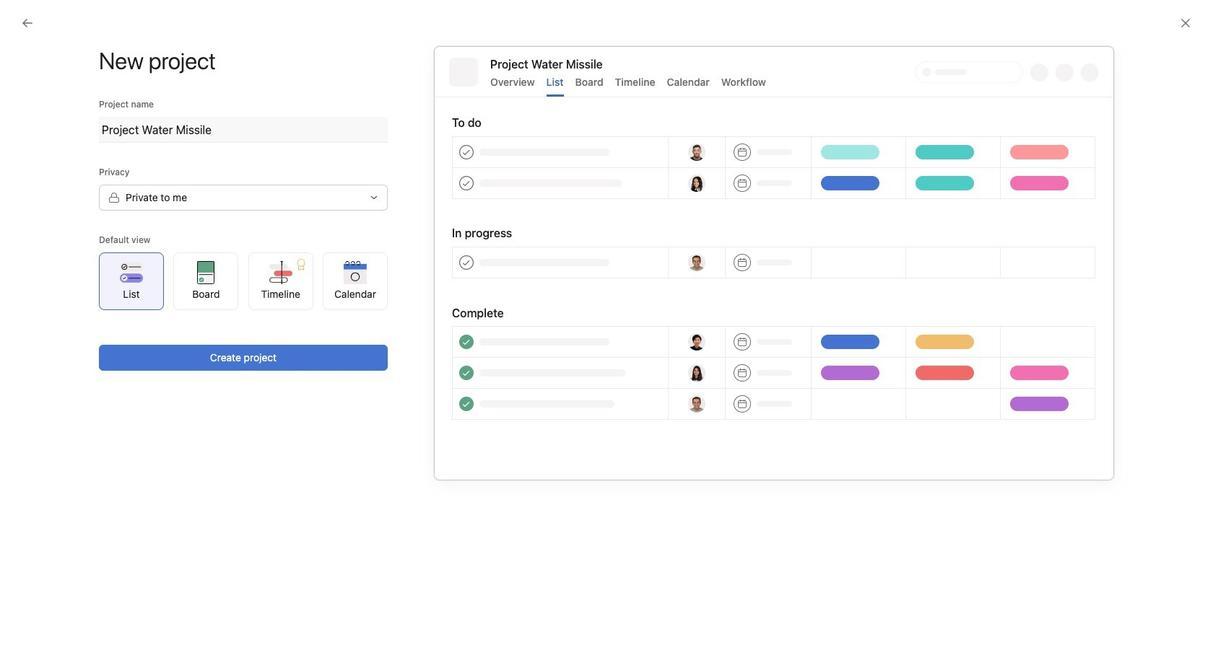 Task type: vqa. For each thing, say whether or not it's contained in the screenshot.
left Share
no



Task type: describe. For each thing, give the bounding box(es) containing it.
line_and_symbols image
[[726, 367, 743, 384]]

global element
[[0, 35, 173, 122]]

projects element
[[0, 305, 173, 426]]

board image
[[922, 315, 939, 332]]

1 board image from the top
[[922, 263, 939, 281]]

close image
[[1180, 17, 1191, 29]]

2 mark complete checkbox from the top
[[270, 360, 287, 377]]

add profile photo image
[[273, 215, 307, 250]]

2 board image from the top
[[922, 367, 939, 384]]



Task type: locate. For each thing, give the bounding box(es) containing it.
hide sidebar image
[[19, 12, 30, 23]]

0 vertical spatial mark complete image
[[270, 308, 287, 325]]

Mark complete checkbox
[[270, 334, 287, 351]]

None text field
[[99, 117, 388, 143]]

board image down board image
[[922, 367, 939, 384]]

mark complete image
[[270, 334, 287, 351]]

list item
[[712, 250, 908, 294], [255, 303, 682, 329], [255, 329, 682, 355], [255, 355, 682, 381], [255, 381, 682, 407], [255, 407, 682, 433]]

mark complete checkbox down mark complete image
[[270, 360, 287, 377]]

2 mark complete image from the top
[[270, 360, 287, 377]]

Mark complete checkbox
[[270, 308, 287, 325], [270, 360, 287, 377]]

mark complete image for first mark complete option from the bottom
[[270, 360, 287, 377]]

1 vertical spatial board image
[[922, 367, 939, 384]]

go back image
[[22, 17, 33, 29]]

0 vertical spatial board image
[[922, 263, 939, 281]]

1 vertical spatial mark complete image
[[270, 360, 287, 377]]

1 mark complete image from the top
[[270, 308, 287, 325]]

mark complete image up mark complete image
[[270, 308, 287, 325]]

mark complete image down mark complete image
[[270, 360, 287, 377]]

mark complete image for 1st mark complete option from the top
[[270, 308, 287, 325]]

0 vertical spatial mark complete checkbox
[[270, 308, 287, 325]]

1 mark complete checkbox from the top
[[270, 308, 287, 325]]

mark complete image
[[270, 308, 287, 325], [270, 360, 287, 377]]

board image
[[922, 263, 939, 281], [922, 367, 939, 384]]

starred element
[[0, 230, 173, 305]]

board image up board image
[[922, 263, 939, 281]]

this is a preview of your project image
[[434, 46, 1114, 481]]

rocket image
[[726, 315, 743, 332]]

mark complete checkbox up mark complete image
[[270, 308, 287, 325]]

1 vertical spatial mark complete checkbox
[[270, 360, 287, 377]]



